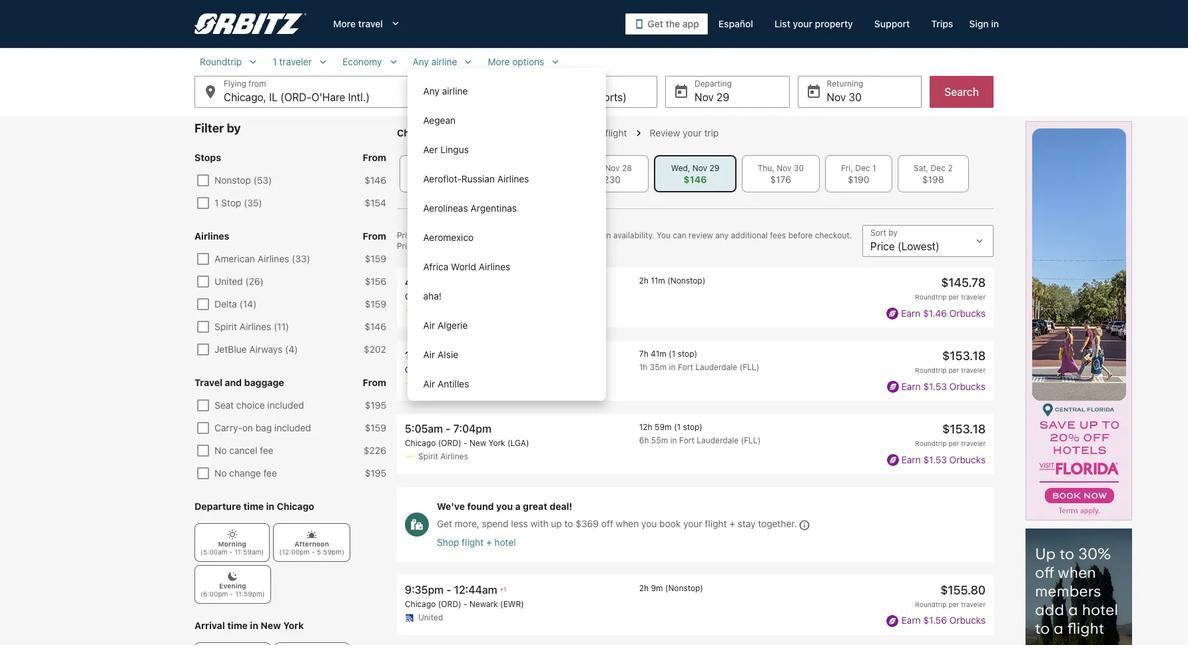 Task type: describe. For each thing, give the bounding box(es) containing it.
can
[[673, 230, 686, 240]]

small image for any airline
[[462, 56, 474, 68]]

returning
[[563, 127, 603, 139]]

(ord) for 10:23am
[[438, 365, 461, 375]]

spirit for 5:05am
[[418, 452, 438, 462]]

5:59pm)
[[317, 548, 344, 556]]

new for 4:23pm - 7:34pm
[[470, 292, 486, 302]]

$369
[[576, 518, 599, 530]]

$230
[[598, 174, 621, 185]]

loyalty logo image for 4:23pm - 7:34pm
[[886, 308, 898, 320]]

1 vertical spatial included
[[274, 422, 311, 434]]

aer
[[423, 144, 438, 155]]

nonstop (53)
[[214, 174, 272, 186]]

based
[[576, 230, 599, 240]]

economy button
[[337, 56, 405, 68]]

roundtrip inside 'button'
[[200, 56, 242, 67]]

loyalty logo image for 5:05am - 7:04pm
[[887, 454, 899, 466]]

russian
[[461, 173, 495, 184]]

small image
[[387, 56, 399, 68]]

chicago for 5:05am - 7:04pm
[[405, 438, 436, 448]]

travel
[[194, 377, 222, 388]]

7h 41m (1 stop) 1h 35m in fort lauderdale (fll)
[[639, 349, 759, 372]]

info_outline image
[[798, 519, 810, 531]]

in inside 'dropdown button'
[[991, 18, 999, 29]]

lauderdale for 10:23am - 7:04pm
[[695, 362, 737, 372]]

cancel
[[229, 445, 257, 456]]

traveler for 10:23am - 7:04pm
[[961, 366, 986, 374]]

$1.53 for 10:23am - 7:04pm
[[923, 381, 947, 392]]

(fll) for 5:05am - 7:04pm
[[741, 436, 761, 446]]

carry-
[[214, 422, 242, 434]]

$195 for no change fee
[[365, 468, 386, 479]]

1 vertical spatial +
[[486, 537, 492, 548]]

your inside list
[[683, 518, 702, 530]]

stay
[[738, 518, 756, 530]]

in inside 12h 59m (1 stop) 6h 55m in fort lauderdale (fll)
[[670, 436, 677, 446]]

airports)
[[584, 91, 627, 103]]

departure
[[194, 501, 241, 512]]

1 for 1 traveler
[[273, 56, 277, 67]]

we've
[[437, 501, 465, 512]]

early morning 12:00am through 4:59am element
[[194, 643, 271, 645]]

more travel
[[333, 18, 383, 29]]

choose for choose returning flight
[[528, 127, 561, 139]]

2h for $155.80
[[639, 583, 649, 593]]

chicago for 4:23pm - 7:34pm
[[405, 292, 436, 302]]

time for departure
[[243, 501, 264, 512]]

aeromexico
[[423, 232, 474, 243]]

(lga) for 10:23am - 7:04pm
[[507, 365, 529, 375]]

35m
[[650, 362, 667, 372]]

- inside morning (5:00am - 11:59am)
[[229, 548, 233, 556]]

per for 5:05am - 7:04pm
[[949, 440, 959, 448]]

and inside prices displayed include taxes and may change based on availability. you can review any additional fees before checkout. prices are not final until you complete your purchase.
[[512, 230, 526, 240]]

any airline link
[[407, 76, 606, 105]]

york for 4:23pm - 7:34pm
[[489, 292, 505, 302]]

fri, dec 1 $190
[[841, 163, 876, 185]]

- up chicago (ord) - newark (ewr) at bottom
[[446, 584, 451, 596]]

sign in
[[969, 18, 999, 29]]

(nonstop) for $145.78
[[667, 276, 705, 286]]

dec for $190
[[855, 163, 870, 173]]

wed, nov 29 $146
[[671, 163, 719, 185]]

(nonstop) for $155.80
[[665, 583, 703, 593]]

$1.53 for 5:05am - 7:04pm
[[923, 454, 947, 465]]

airline inside menu
[[442, 85, 468, 97]]

new york, ny (nyc-all airports)
[[471, 91, 627, 103]]

fee for no change fee
[[263, 468, 277, 479]]

united for united
[[418, 613, 443, 623]]

- right 10:23am
[[451, 350, 455, 362]]

$153.18 for 5:05am - 7:04pm
[[942, 422, 986, 436]]

more,
[[455, 518, 479, 530]]

1 vertical spatial morning 5:00am through 11:59am element
[[274, 643, 350, 645]]

5:05am
[[405, 423, 443, 435]]

29 inside wed, nov 29 $146
[[710, 163, 719, 173]]

nov for $301
[[522, 163, 537, 173]]

alsie
[[438, 349, 458, 360]]

shop flight + hotel
[[437, 537, 516, 548]]

your right list
[[793, 18, 812, 29]]

travel
[[358, 18, 383, 29]]

(ord) for 5:05am
[[438, 438, 461, 448]]

air algerie link
[[407, 310, 606, 340]]

aegean
[[423, 115, 456, 126]]

5:05am - 7:04pm chicago (ord) - new york (lga)
[[405, 423, 529, 448]]

- down antilles
[[464, 438, 467, 448]]

26
[[453, 163, 463, 173]]

$145.78 roundtrip per traveler
[[915, 276, 986, 301]]

in inside 7h 41m (1 stop) 1h 35m in fort lauderdale (fll)
[[669, 362, 676, 372]]

1 prices from the top
[[397, 230, 420, 240]]

deal!
[[550, 501, 572, 512]]

final
[[451, 241, 467, 251]]

small image for roundtrip
[[247, 56, 259, 68]]

more for more travel
[[333, 18, 356, 29]]

- down the 7:34pm
[[464, 292, 467, 302]]

chicago, il (ord-o'hare intl.)
[[224, 91, 370, 103]]

nov inside button
[[695, 91, 714, 103]]

none search field containing search
[[194, 56, 994, 645]]

41m
[[651, 349, 666, 359]]

checkout.
[[815, 230, 852, 240]]

(53)
[[253, 174, 272, 186]]

shop
[[437, 537, 459, 548]]

$176
[[770, 174, 791, 185]]

review
[[689, 230, 713, 240]]

0 vertical spatial +
[[729, 518, 735, 530]]

traveler inside $155.80 roundtrip per traveler
[[961, 601, 986, 609]]

before
[[788, 230, 813, 240]]

per for 4:23pm - 7:34pm
[[949, 293, 959, 301]]

time for arrival
[[227, 620, 248, 631]]

traveler inside 'button'
[[279, 56, 312, 67]]

sun, nov 26 $466
[[417, 163, 463, 185]]

2 prices from the top
[[397, 241, 420, 251]]

xsmall image for (5:00am
[[227, 529, 237, 540]]

nov 30 button
[[797, 76, 922, 108]]

10:23am - 7:04pm chicago (ord) - new york (lga)
[[405, 350, 529, 375]]

12h 59m (1 stop) 6h 55m in fort lauderdale (fll)
[[639, 422, 761, 446]]

30 inside "button"
[[849, 91, 862, 103]]

new for 10:23am - 7:04pm
[[470, 365, 486, 375]]

when
[[616, 518, 639, 530]]

$153.18 roundtrip per traveler for 5:05am - 7:04pm
[[915, 422, 986, 448]]

- down africa
[[446, 276, 451, 288]]

- inside evening (6:00pm - 11:59pm)
[[230, 590, 233, 598]]

any inside button
[[413, 56, 429, 67]]

7:04pm for 5:05am - 7:04pm
[[453, 423, 492, 435]]

dec for $198
[[931, 163, 946, 173]]

4:23pm
[[405, 276, 444, 288]]

fort for 5:05am - 7:04pm
[[679, 436, 695, 446]]

arrival time in new york
[[194, 620, 304, 631]]

afternoon
[[295, 540, 329, 548]]

$159 for carry-on bag included
[[365, 422, 386, 434]]

(11)
[[274, 321, 289, 332]]

xsmall image for (12:00pm
[[306, 529, 317, 540]]

together.
[[758, 518, 797, 530]]

orbucks for 10:23am - 7:04pm
[[949, 381, 986, 392]]

united for united (26)
[[214, 276, 243, 287]]

stop) for 5:05am - 7:04pm
[[683, 422, 703, 432]]

you
[[657, 230, 671, 240]]

airlines up american
[[194, 230, 229, 242]]

from for $159
[[363, 230, 386, 242]]

ny
[[522, 91, 537, 103]]

1 traveler
[[273, 56, 312, 67]]

fort for 10:23am - 7:04pm
[[678, 362, 693, 372]]

more for more options
[[488, 56, 510, 67]]

morning 5:00am through 11:59am element containing morning (5:00am - 11:59am)
[[194, 523, 270, 562]]

4 orbucks from the top
[[949, 615, 986, 626]]

0 horizontal spatial and
[[225, 377, 242, 388]]

roundtrip for 5:05am - 7:04pm
[[915, 440, 947, 448]]

no for no change fee
[[214, 468, 227, 479]]

roundtrip for 4:23pm - 7:34pm
[[915, 293, 947, 301]]

2h for $145.78
[[639, 276, 649, 286]]

nov for $466
[[436, 163, 450, 173]]

aerolineas
[[423, 202, 468, 214]]

0 vertical spatial included
[[267, 400, 304, 411]]

4 earn from the top
[[901, 615, 921, 626]]

$466
[[428, 174, 451, 185]]

spirit airlines for 5:05am
[[418, 452, 468, 462]]

air for air antilles
[[423, 378, 435, 390]]

chicago (ord) - newark (ewr)
[[405, 599, 524, 609]]

$146 inside wed, nov 29 $146
[[684, 174, 707, 185]]

(nyc-
[[539, 91, 569, 103]]

trips
[[931, 18, 953, 29]]

airlines up aerolineas argentinas link
[[497, 173, 529, 184]]

choose for choose departing flight
[[397, 127, 432, 139]]

jetblue airways (4)
[[214, 344, 298, 355]]

flight inside step 2 of 3. choose returning flight, choose returning flight element
[[605, 127, 627, 139]]

aer lingus
[[423, 144, 469, 155]]

air antilles
[[423, 378, 469, 390]]

(14)
[[239, 298, 256, 310]]

1 vertical spatial any airline
[[423, 85, 468, 97]]

29 inside button
[[717, 91, 729, 103]]

- up antilles
[[464, 365, 467, 375]]

wed,
[[671, 163, 690, 173]]

nov for $146
[[692, 163, 707, 173]]

traveler for 5:05am - 7:04pm
[[961, 440, 986, 448]]

departing
[[434, 127, 479, 139]]

$159 for american airlines (33)
[[365, 253, 386, 264]]

from for $146
[[363, 152, 386, 163]]

change inside prices displayed include taxes and may change based on availability. you can review any additional fees before checkout. prices are not final until you complete your purchase.
[[546, 230, 574, 240]]

delta
[[214, 298, 237, 310]]

displayed
[[422, 230, 458, 240]]

per for 10:23am - 7:04pm
[[949, 366, 959, 374]]

nov inside "button"
[[827, 91, 846, 103]]

$146 for nonstop (53)
[[365, 174, 386, 186]]

chicago down 9:35pm at the left
[[405, 599, 436, 609]]

economy
[[342, 56, 382, 67]]

flight right departing
[[481, 127, 505, 139]]

filter by
[[194, 121, 241, 135]]

book
[[659, 518, 681, 530]]

from for $195
[[363, 377, 386, 388]]

earn for 4:23pm - 7:34pm
[[901, 307, 920, 319]]

shop flight + hotel link
[[437, 537, 986, 549]]

you inside prices displayed include taxes and may change based on availability. you can review any additional fees before checkout. prices are not final until you complete your purchase.
[[488, 241, 501, 251]]

airlines inside 'link'
[[479, 261, 510, 272]]

1 vertical spatial any
[[423, 85, 440, 97]]

(ord) for 4:23pm
[[438, 292, 461, 302]]

airlines left (33)
[[258, 253, 289, 264]]

great
[[523, 501, 547, 512]]

sign in button
[[964, 12, 1004, 36]]

seat choice included
[[214, 400, 304, 411]]

2h 9m (nonstop)
[[639, 583, 703, 593]]

1 traveler button
[[267, 56, 334, 68]]

new for 5:05am - 7:04pm
[[470, 438, 486, 448]]



Task type: locate. For each thing, give the bounding box(es) containing it.
+ left hotel
[[486, 537, 492, 548]]

1 horizontal spatial and
[[512, 230, 526, 240]]

dec inside the sat, dec 2 $198
[[931, 163, 946, 173]]

1 vertical spatial 2h
[[639, 583, 649, 593]]

2 from from the top
[[363, 230, 386, 242]]

1 horizontal spatial morning 5:00am through 11:59am element
[[274, 643, 350, 645]]

1 vertical spatial $195
[[365, 468, 386, 479]]

1 horizontal spatial 1
[[273, 56, 277, 67]]

- down '9:35pm - 12:44am +1'
[[464, 599, 467, 609]]

any
[[715, 230, 729, 240]]

7h
[[639, 349, 648, 359]]

2 $1.53 from the top
[[923, 454, 947, 465]]

2 $159 from the top
[[365, 298, 386, 310]]

11:59pm)
[[235, 590, 265, 598]]

more inside dropdown button
[[333, 18, 356, 29]]

your
[[793, 18, 812, 29], [683, 127, 702, 139], [541, 241, 558, 251], [683, 518, 702, 530]]

support link
[[864, 12, 921, 36]]

1 vertical spatial $1.53
[[923, 454, 947, 465]]

1 vertical spatial air
[[423, 349, 435, 360]]

in right "35m"
[[669, 362, 676, 372]]

30 inside thu, nov 30 $176
[[794, 163, 804, 173]]

afternoon 12:00pm through 5:59pm element
[[273, 523, 350, 562]]

1 vertical spatial from
[[363, 230, 386, 242]]

evening
[[219, 582, 246, 590]]

earn for 10:23am - 7:04pm
[[901, 381, 921, 392]]

0 vertical spatial $153.18 roundtrip per traveler
[[915, 349, 986, 374]]

morning 5:00am through 11:59am element
[[194, 523, 270, 562], [274, 643, 350, 645]]

2 air from the top
[[423, 349, 435, 360]]

2 small image from the left
[[317, 56, 329, 68]]

1 inside fri, dec 1 $190
[[872, 163, 876, 173]]

0 horizontal spatial get
[[437, 518, 452, 530]]

fee for no cancel fee
[[260, 445, 273, 456]]

choose up 27
[[528, 127, 561, 139]]

(ord) inside the '5:05am - 7:04pm chicago (ord) - new york (lga)'
[[438, 438, 461, 448]]

stop) right 59m
[[683, 422, 703, 432]]

2 no from the top
[[214, 468, 227, 479]]

1 vertical spatial no
[[214, 468, 227, 479]]

choose up aer
[[397, 127, 432, 139]]

you down taxes
[[488, 241, 501, 251]]

orbucks for 4:23pm - 7:34pm
[[949, 307, 986, 319]]

in down no change fee
[[266, 501, 274, 512]]

small image for 1 traveler
[[317, 56, 329, 68]]

roundtrip button
[[194, 56, 265, 68]]

list
[[397, 268, 994, 645]]

1 horizontal spatial +
[[729, 518, 735, 530]]

$195 down '$226'
[[365, 468, 386, 479]]

air algerie
[[423, 320, 468, 331]]

- right 5:05am
[[446, 423, 451, 435]]

0 vertical spatial $153.18
[[942, 349, 986, 363]]

any airline up swap origin and destination icon
[[413, 56, 457, 67]]

list
[[774, 18, 790, 29]]

9:35pm
[[405, 584, 444, 596]]

any
[[413, 56, 429, 67], [423, 85, 440, 97]]

xsmall image up "(12:00pm"
[[306, 529, 317, 540]]

per inside $145.78 roundtrip per traveler
[[949, 293, 959, 301]]

united down 9:35pm at the left
[[418, 613, 443, 623]]

no for no cancel fee
[[214, 445, 227, 456]]

2h left 11m
[[639, 276, 649, 286]]

29 right 'wed,'
[[710, 163, 719, 173]]

1 horizontal spatial more
[[488, 56, 510, 67]]

spirit down 5:05am
[[418, 452, 438, 462]]

1 vertical spatial 29
[[710, 163, 719, 173]]

1 vertical spatial 7:04pm
[[453, 423, 492, 435]]

nov for $176
[[777, 163, 792, 173]]

flight up shop flight + hotel link
[[705, 518, 727, 530]]

1 vertical spatial earn $1.53 orbucks
[[901, 454, 986, 465]]

world
[[451, 261, 476, 272]]

baggage
[[244, 377, 284, 388]]

chicago,
[[224, 91, 266, 103]]

(fll) inside 12h 59m (1 stop) 6h 55m in fort lauderdale (fll)
[[741, 436, 761, 446]]

evening (6:00pm - 11:59pm)
[[200, 582, 265, 598]]

1 vertical spatial fee
[[263, 468, 277, 479]]

7:04pm inside the '5:05am - 7:04pm chicago (ord) - new york (lga)'
[[453, 423, 492, 435]]

hotel
[[494, 537, 516, 548]]

3 air from the top
[[423, 378, 435, 390]]

1 horizontal spatial get
[[648, 18, 663, 29]]

step 2 of 3. choose returning flight, choose returning flight element
[[528, 127, 650, 139]]

thu,
[[758, 163, 774, 173]]

dec left 2
[[931, 163, 946, 173]]

0 horizontal spatial dec
[[855, 163, 870, 173]]

dec
[[855, 163, 870, 173], [931, 163, 946, 173]]

mon, nov 27 $301
[[501, 163, 548, 185]]

earn for 5:05am - 7:04pm
[[901, 454, 921, 465]]

air for air alsie
[[423, 349, 435, 360]]

(nonstop) right 9m
[[665, 583, 703, 593]]

1 $1.53 from the top
[[923, 381, 947, 392]]

earn $1.53 orbucks for 5:05am - 7:04pm
[[901, 454, 986, 465]]

(ord) down the 7:34pm
[[438, 292, 461, 302]]

1 vertical spatial $153.18 roundtrip per traveler
[[915, 422, 986, 448]]

medium image
[[388, 17, 402, 31]]

3 orbucks from the top
[[949, 454, 986, 465]]

(1 right 59m
[[674, 422, 681, 432]]

1 vertical spatial fort
[[679, 436, 695, 446]]

1 vertical spatial time
[[227, 620, 248, 631]]

0 vertical spatial time
[[243, 501, 264, 512]]

0 horizontal spatial change
[[229, 468, 261, 479]]

loyalty logo image for 10:23am - 7:04pm
[[887, 381, 899, 393]]

1 spirit airlines from the top
[[418, 378, 468, 388]]

7:04pm for 10:23am - 7:04pm
[[458, 350, 496, 362]]

3 small image from the left
[[462, 56, 474, 68]]

$195 for seat choice included
[[365, 400, 386, 411]]

(lga) inside the '5:05am - 7:04pm chicago (ord) - new york (lga)'
[[507, 438, 529, 448]]

any right small image
[[413, 56, 429, 67]]

1 horizontal spatial on
[[602, 230, 611, 240]]

1 orbucks from the top
[[949, 307, 986, 319]]

united inside list
[[418, 613, 443, 623]]

30
[[849, 91, 862, 103], [794, 163, 804, 173]]

1 horizontal spatial xsmall image
[[306, 529, 317, 540]]

0 vertical spatial (lga)
[[507, 292, 529, 302]]

1 horizontal spatial change
[[546, 230, 574, 240]]

0 vertical spatial lauderdale
[[695, 362, 737, 372]]

2 vertical spatial spirit
[[418, 452, 438, 462]]

to
[[564, 518, 573, 530]]

1 vertical spatial 1
[[872, 163, 876, 173]]

o'hare
[[311, 91, 345, 103]]

1 xsmall image from the left
[[227, 529, 237, 540]]

1 horizontal spatial united
[[418, 613, 443, 623]]

your left trip
[[683, 127, 702, 139]]

change down the 'no cancel fee'
[[229, 468, 261, 479]]

africa world airlines
[[423, 261, 510, 272]]

2 $195 from the top
[[365, 468, 386, 479]]

0 vertical spatial (1
[[669, 349, 675, 359]]

1 small image from the left
[[247, 56, 259, 68]]

$155.80
[[940, 583, 986, 597]]

3 per from the top
[[949, 440, 959, 448]]

time down no change fee
[[243, 501, 264, 512]]

chicago for 10:23am - 7:04pm
[[405, 365, 436, 375]]

york inside the 4:23pm - 7:34pm chicago (ord) - new york (lga)
[[489, 292, 505, 302]]

get
[[648, 18, 663, 29], [437, 518, 452, 530]]

nov inside thu, nov 30 $176
[[777, 163, 792, 173]]

+ left "stay"
[[729, 518, 735, 530]]

10:23am
[[405, 350, 448, 362]]

2 vertical spatial from
[[363, 377, 386, 388]]

1 vertical spatial stop)
[[683, 422, 703, 432]]

air left alsie
[[423, 349, 435, 360]]

per inside $155.80 roundtrip per traveler
[[949, 601, 959, 609]]

$146 for spirit airlines (11)
[[365, 321, 386, 332]]

fees
[[770, 230, 786, 240]]

$190
[[848, 174, 869, 185]]

12h
[[639, 422, 652, 432]]

1 vertical spatial (fll)
[[741, 436, 761, 446]]

1 $195 from the top
[[365, 400, 386, 411]]

(ord-
[[280, 91, 311, 103]]

york for 5:05am - 7:04pm
[[489, 438, 505, 448]]

xsmall image
[[227, 529, 237, 540], [306, 529, 317, 540]]

and up complete at the left of page
[[512, 230, 526, 240]]

fort inside 12h 59m (1 stop) 6h 55m in fort lauderdale (fll)
[[679, 436, 695, 446]]

2 (ord) from the top
[[438, 365, 461, 375]]

0 vertical spatial 30
[[849, 91, 862, 103]]

argentinas
[[470, 202, 517, 214]]

get for get more, spend less with up to $369 off when you book your flight + stay together.
[[437, 518, 452, 530]]

include
[[461, 230, 488, 240]]

search
[[944, 86, 979, 98]]

tue,
[[587, 163, 603, 173]]

0 vertical spatial fort
[[678, 362, 693, 372]]

2 $153.18 roundtrip per traveler from the top
[[915, 422, 986, 448]]

1 for 1 stop (35)
[[214, 197, 219, 208]]

2 dec from the left
[[931, 163, 946, 173]]

1 no from the top
[[214, 445, 227, 456]]

- right (6:00pm at left bottom
[[230, 590, 233, 598]]

are
[[422, 241, 434, 251]]

1 vertical spatial you
[[496, 501, 513, 512]]

included down the baggage
[[267, 400, 304, 411]]

- right (5:00am
[[229, 548, 233, 556]]

- left 5:59pm) on the left
[[312, 548, 315, 556]]

0 horizontal spatial choose
[[397, 127, 432, 139]]

2 earn from the top
[[901, 381, 921, 392]]

0 horizontal spatial more
[[333, 18, 356, 29]]

tab list containing $466
[[397, 155, 994, 192]]

fee down bag
[[260, 445, 273, 456]]

2 spirit airlines from the top
[[418, 452, 468, 462]]

2 loyalty logo image from the top
[[887, 381, 899, 393]]

1 left stop
[[214, 197, 219, 208]]

1 vertical spatial $153.18
[[942, 422, 986, 436]]

airlines down the '5:05am - 7:04pm chicago (ord) - new york (lga)'
[[440, 452, 468, 462]]

search button
[[930, 76, 994, 108]]

1 choose from the left
[[397, 127, 432, 139]]

0 vertical spatial spirit
[[214, 321, 237, 332]]

0 vertical spatial $195
[[365, 400, 386, 411]]

traveler
[[279, 56, 312, 67], [961, 293, 986, 301], [961, 366, 986, 374], [961, 440, 986, 448], [961, 601, 986, 609]]

0 vertical spatial airline
[[431, 56, 457, 67]]

new inside the '5:05am - 7:04pm chicago (ord) - new york (lga)'
[[470, 438, 486, 448]]

1 (lga) from the top
[[507, 292, 529, 302]]

aeroflot-
[[423, 173, 461, 184]]

0 vertical spatial fee
[[260, 445, 273, 456]]

get more, spend less with up to $369 off when you book your flight + stay together.
[[437, 518, 797, 530]]

from down $202
[[363, 377, 386, 388]]

0 vertical spatial from
[[363, 152, 386, 163]]

(fll) for 10:23am - 7:04pm
[[740, 362, 759, 372]]

info_outline image
[[799, 520, 809, 530]]

1 from from the top
[[363, 152, 386, 163]]

1 vertical spatial and
[[225, 377, 242, 388]]

fort right "35m"
[[678, 362, 693, 372]]

2 vertical spatial 1
[[214, 197, 219, 208]]

spirit for 10:23am
[[418, 378, 438, 388]]

2 earn $1.53 orbucks from the top
[[901, 454, 986, 465]]

4 per from the top
[[949, 601, 959, 609]]

7:04pm inside the 10:23am - 7:04pm chicago (ord) - new york (lga)
[[458, 350, 496, 362]]

1 vertical spatial get
[[437, 518, 452, 530]]

0 vertical spatial more
[[333, 18, 356, 29]]

air left antilles
[[423, 378, 435, 390]]

stop) inside 12h 59m (1 stop) 6h 55m in fort lauderdale (fll)
[[683, 422, 703, 432]]

spirit airlines for 10:23am
[[418, 378, 468, 388]]

menu
[[407, 76, 606, 645]]

(nonstop) right 11m
[[667, 276, 705, 286]]

prices left 'are'
[[397, 241, 420, 251]]

air left algerie
[[423, 320, 435, 331]]

None search field
[[194, 56, 994, 645]]

2 xsmall image from the left
[[306, 529, 317, 540]]

$146 down 'wed,'
[[684, 174, 707, 185]]

on inside prices displayed include taxes and may change based on availability. you can review any additional fees before checkout. prices are not final until you complete your purchase.
[[602, 230, 611, 240]]

2 vertical spatial air
[[423, 378, 435, 390]]

0 horizontal spatial xsmall image
[[227, 529, 237, 540]]

you left "book"
[[641, 518, 657, 530]]

0 vertical spatial stop)
[[678, 349, 697, 359]]

(ord) down 5:05am
[[438, 438, 461, 448]]

2 per from the top
[[949, 366, 959, 374]]

9:35pm - 12:44am +1
[[405, 584, 506, 596]]

1 vertical spatial spirit
[[418, 378, 438, 388]]

orbitz logo image
[[194, 13, 307, 35]]

3 (lga) from the top
[[507, 438, 529, 448]]

chicago down 4:23pm
[[405, 292, 436, 302]]

lauderdale for 5:05am - 7:04pm
[[697, 436, 739, 446]]

property
[[815, 18, 853, 29]]

1 horizontal spatial dec
[[931, 163, 946, 173]]

aerolineas argentinas
[[423, 202, 517, 214]]

7:34pm
[[454, 276, 492, 288]]

1 vertical spatial united
[[418, 613, 443, 623]]

and up seat
[[225, 377, 242, 388]]

morning
[[218, 540, 246, 548]]

$198
[[922, 174, 944, 185]]

2 download the app button image from the left
[[636, 19, 643, 29]]

small image left more options
[[462, 56, 474, 68]]

xsmall image up 11:59am) on the bottom of page
[[227, 529, 237, 540]]

sign
[[969, 18, 989, 29]]

(ord) up air antilles at the bottom
[[438, 365, 461, 375]]

fort right 55m
[[679, 436, 695, 446]]

time up early morning 12:00am through 4:59am element
[[227, 620, 248, 631]]

lingus
[[440, 144, 469, 155]]

il
[[269, 91, 278, 103]]

traveler inside $145.78 roundtrip per traveler
[[961, 293, 986, 301]]

lauderdale inside 12h 59m (1 stop) 6h 55m in fort lauderdale (fll)
[[697, 436, 739, 446]]

1 vertical spatial (nonstop)
[[665, 583, 703, 593]]

from up $154
[[363, 152, 386, 163]]

morning 5:00am through 11:59am element up xsmall image
[[194, 523, 270, 562]]

air inside "link"
[[423, 320, 435, 331]]

0 vertical spatial no
[[214, 445, 227, 456]]

nov for $230
[[605, 163, 620, 173]]

lauderdale inside 7h 41m (1 stop) 1h 35m in fort lauderdale (fll)
[[695, 362, 737, 372]]

0 vertical spatial any
[[413, 56, 429, 67]]

more left travel
[[333, 18, 356, 29]]

roundtrip inside $145.78 roundtrip per traveler
[[915, 293, 947, 301]]

2 (lga) from the top
[[507, 365, 529, 375]]

download the app button image
[[634, 19, 645, 29], [636, 19, 643, 29]]

(ord) inside the 10:23am - 7:04pm chicago (ord) - new york (lga)
[[438, 365, 461, 375]]

0 vertical spatial spirit airlines
[[418, 378, 468, 388]]

new inside the 10:23am - 7:04pm chicago (ord) - new york (lga)
[[470, 365, 486, 375]]

traveler for 4:23pm - 7:34pm
[[961, 293, 986, 301]]

get down we've
[[437, 518, 452, 530]]

get inside list
[[437, 518, 452, 530]]

2 orbucks from the top
[[949, 381, 986, 392]]

0 horizontal spatial 1
[[214, 197, 219, 208]]

dec inside fri, dec 1 $190
[[855, 163, 870, 173]]

$195 up '$226'
[[365, 400, 386, 411]]

1 $153.18 from the top
[[942, 349, 986, 363]]

0 vertical spatial united
[[214, 276, 243, 287]]

in right "sign" at right
[[991, 18, 999, 29]]

0 horizontal spatial united
[[214, 276, 243, 287]]

menu containing any airline
[[407, 76, 606, 645]]

1 earn $1.53 orbucks from the top
[[901, 381, 986, 392]]

flight down more,
[[462, 537, 484, 548]]

united (26)
[[214, 276, 264, 287]]

1 vertical spatial prices
[[397, 241, 420, 251]]

york inside the 10:23am - 7:04pm chicago (ord) - new york (lga)
[[489, 365, 505, 375]]

on left bag
[[242, 422, 253, 434]]

loyalty logo image
[[886, 308, 898, 320], [887, 381, 899, 393], [887, 454, 899, 466], [887, 615, 899, 627]]

prices displayed include taxes and may change based on availability. you can review any additional fees before checkout. prices are not final until you complete your purchase.
[[397, 230, 852, 251]]

1 inside 1 traveler 'button'
[[273, 56, 277, 67]]

nov inside mon, nov 27 $301
[[522, 163, 537, 173]]

any up aegean
[[423, 85, 440, 97]]

xsmall image inside afternoon 12:00pm through 5:59pm element
[[306, 529, 317, 540]]

chicago inside the 10:23am - 7:04pm chicago (ord) - new york (lga)
[[405, 365, 436, 375]]

1 dec from the left
[[855, 163, 870, 173]]

(ord) down '9:35pm - 12:44am +1'
[[438, 599, 461, 609]]

from down $154
[[363, 230, 386, 242]]

1 (ord) from the top
[[438, 292, 461, 302]]

menu inside search box
[[407, 76, 606, 645]]

- inside afternoon (12:00pm - 5:59pm)
[[312, 548, 315, 556]]

2 vertical spatial you
[[641, 518, 657, 530]]

(fll) inside 7h 41m (1 stop) 1h 35m in fort lauderdale (fll)
[[740, 362, 759, 372]]

flight right "returning"
[[605, 127, 627, 139]]

(lga) down air antilles link
[[507, 438, 529, 448]]

$159 for delta (14)
[[365, 298, 386, 310]]

on
[[602, 230, 611, 240], [242, 422, 253, 434]]

$153.18 roundtrip per traveler for 10:23am - 7:04pm
[[915, 349, 986, 374]]

flight inside shop flight + hotel link
[[462, 537, 484, 548]]

(1 inside 12h 59m (1 stop) 6h 55m in fort lauderdale (fll)
[[674, 422, 681, 432]]

4 small image from the left
[[550, 56, 562, 68]]

1 download the app button image from the left
[[634, 19, 645, 29]]

1 vertical spatial 30
[[794, 163, 804, 173]]

1 right the fri,
[[872, 163, 876, 173]]

afternoon (12:00pm - 5:59pm)
[[279, 540, 344, 556]]

airline inside button
[[431, 56, 457, 67]]

chicago down 10:23am
[[405, 365, 436, 375]]

your inside prices displayed include taxes and may change based on availability. you can review any additional fees before checkout. prices are not final until you complete your purchase.
[[541, 241, 558, 251]]

spirit airlines down air alsie
[[418, 378, 468, 388]]

thu, nov 30 $176
[[758, 163, 804, 185]]

with
[[530, 518, 548, 530]]

1 $159 from the top
[[365, 253, 386, 264]]

africa world airlines link
[[407, 252, 606, 281]]

(1 for 5:05am - 7:04pm
[[674, 422, 681, 432]]

3 (ord) from the top
[[438, 438, 461, 448]]

york for 10:23am - 7:04pm
[[489, 365, 505, 375]]

included right bag
[[274, 422, 311, 434]]

1 vertical spatial $159
[[365, 298, 386, 310]]

1 2h from the top
[[639, 276, 649, 286]]

fee down the 'no cancel fee'
[[263, 468, 277, 479]]

york inside the '5:05am - 7:04pm chicago (ord) - new york (lga)'
[[489, 438, 505, 448]]

0 vertical spatial $159
[[365, 253, 386, 264]]

0 vertical spatial get
[[648, 18, 663, 29]]

aha! link
[[407, 281, 606, 310]]

any airline inside button
[[413, 56, 457, 67]]

spirit airlines
[[418, 378, 468, 388], [418, 452, 468, 462]]

aeroflot-russian airlines link
[[407, 164, 606, 193]]

1 horizontal spatial choose
[[528, 127, 561, 139]]

dec up $190
[[855, 163, 870, 173]]

small image up chicago,
[[247, 56, 259, 68]]

0 vertical spatial and
[[512, 230, 526, 240]]

2
[[948, 163, 953, 173]]

small image right options
[[550, 56, 562, 68]]

get for get the app
[[648, 18, 663, 29]]

chicago inside the '5:05am - 7:04pm chicago (ord) - new york (lga)'
[[405, 438, 436, 448]]

(lga) for 4:23pm - 7:34pm
[[507, 292, 529, 302]]

options
[[512, 56, 544, 67]]

airways
[[249, 344, 283, 355]]

xsmall image
[[227, 571, 238, 582]]

more inside "button"
[[488, 56, 510, 67]]

you left a
[[496, 501, 513, 512]]

2h left 9m
[[639, 583, 649, 593]]

(lga) inside the 4:23pm - 7:34pm chicago (ord) - new york (lga)
[[507, 292, 529, 302]]

choose
[[397, 127, 432, 139], [528, 127, 561, 139]]

3 $159 from the top
[[365, 422, 386, 434]]

4 loyalty logo image from the top
[[887, 615, 899, 627]]

28
[[622, 163, 632, 173]]

york
[[489, 292, 505, 302], [489, 365, 505, 375], [489, 438, 505, 448], [283, 620, 304, 631]]

(ord) inside the 4:23pm - 7:34pm chicago (ord) - new york (lga)
[[438, 292, 461, 302]]

1 vertical spatial (1
[[674, 422, 681, 432]]

prices
[[397, 230, 420, 240], [397, 241, 420, 251]]

1 vertical spatial spirit airlines
[[418, 452, 468, 462]]

1 vertical spatial more
[[488, 56, 510, 67]]

chicago inside the 4:23pm - 7:34pm chicago (ord) - new york (lga)
[[405, 292, 436, 302]]

1 loyalty logo image from the top
[[886, 308, 898, 320]]

1 vertical spatial lauderdale
[[697, 436, 739, 446]]

0 vertical spatial air
[[423, 320, 435, 331]]

1 per from the top
[[949, 293, 959, 301]]

review your trip
[[650, 127, 719, 139]]

1 horizontal spatial 30
[[849, 91, 862, 103]]

(lga) down air algerie "link"
[[507, 365, 529, 375]]

0 horizontal spatial morning 5:00am through 11:59am element
[[194, 523, 270, 562]]

español button
[[708, 12, 764, 36]]

tab list
[[397, 155, 994, 192]]

fee
[[260, 445, 273, 456], [263, 468, 277, 479]]

roundtrip for 10:23am - 7:04pm
[[915, 366, 947, 374]]

0 vertical spatial prices
[[397, 230, 420, 240]]

3 earn from the top
[[901, 454, 921, 465]]

availability.
[[613, 230, 654, 240]]

new inside "dropdown button"
[[471, 91, 492, 103]]

1 up il
[[273, 56, 277, 67]]

stop) inside 7h 41m (1 stop) 1h 35m in fort lauderdale (fll)
[[678, 349, 697, 359]]

roundtrip inside $155.80 roundtrip per traveler
[[915, 601, 947, 609]]

tue, nov 28 $230
[[587, 163, 632, 185]]

nov inside tue, nov 28 $230
[[605, 163, 620, 173]]

list containing $145.78
[[397, 268, 994, 645]]

less
[[511, 518, 528, 530]]

get the app link
[[626, 13, 708, 35]]

united up the delta
[[214, 276, 243, 287]]

2 choose from the left
[[528, 127, 561, 139]]

(1 inside 7h 41m (1 stop) 1h 35m in fort lauderdale (fll)
[[669, 349, 675, 359]]

chicago up afternoon 12:00pm through 5:59pm element
[[277, 501, 314, 512]]

airlines up "jetblue airways (4)"
[[240, 321, 271, 332]]

(lga) for 5:05am - 7:04pm
[[507, 438, 529, 448]]

3 from from the top
[[363, 377, 386, 388]]

no change fee
[[214, 468, 277, 479]]

1 vertical spatial on
[[242, 422, 253, 434]]

2 horizontal spatial 1
[[872, 163, 876, 173]]

stop
[[221, 197, 241, 208]]

morning 5:00am through 11:59am element down arrival time in new york
[[274, 643, 350, 645]]

evening 6:00pm through 11:59pm element
[[194, 565, 271, 604]]

no down the 'no cancel fee'
[[214, 468, 227, 479]]

0 vertical spatial any airline
[[413, 56, 457, 67]]

2 vertical spatial (lga)
[[507, 438, 529, 448]]

spirit airlines down the '5:05am - 7:04pm chicago (ord) - new york (lga)'
[[418, 452, 468, 462]]

3 loyalty logo image from the top
[[887, 454, 899, 466]]

spirit down 10:23am
[[418, 378, 438, 388]]

small image for more options
[[550, 56, 562, 68]]

0 vertical spatial you
[[488, 241, 501, 251]]

more
[[333, 18, 356, 29], [488, 56, 510, 67]]

(lga) inside the 10:23am - 7:04pm chicago (ord) - new york (lga)
[[507, 365, 529, 375]]

airlines down the 10:23am - 7:04pm chicago (ord) - new york (lga)
[[440, 378, 468, 388]]

1 air from the top
[[423, 320, 435, 331]]

1 vertical spatial change
[[229, 468, 261, 479]]

spirit airlines (11)
[[214, 321, 289, 332]]

2 $153.18 from the top
[[942, 422, 986, 436]]

swap origin and destination image
[[418, 84, 434, 100]]

new inside the 4:23pm - 7:34pm chicago (ord) - new york (lga)
[[470, 292, 486, 302]]

(35)
[[244, 197, 262, 208]]

orbucks for 5:05am - 7:04pm
[[949, 454, 986, 465]]

morning (5:00am - 11:59am)
[[200, 540, 264, 556]]

$153.18 for 10:23am - 7:04pm
[[942, 349, 986, 363]]

4 (ord) from the top
[[438, 599, 461, 609]]

1 earn from the top
[[901, 307, 920, 319]]

0 horizontal spatial 30
[[794, 163, 804, 173]]

sun,
[[417, 163, 433, 173]]

stop) for 10:23am - 7:04pm
[[678, 349, 697, 359]]

$159
[[365, 253, 386, 264], [365, 298, 386, 310], [365, 422, 386, 434]]

chicago down 5:05am
[[405, 438, 436, 448]]

1 vertical spatial airline
[[442, 85, 468, 97]]

(1 for 10:23am - 7:04pm
[[669, 349, 675, 359]]

in up early morning 12:00am through 4:59am element
[[250, 620, 258, 631]]

2 2h from the top
[[639, 583, 649, 593]]

purchase.
[[560, 241, 597, 251]]

fort inside 7h 41m (1 stop) 1h 35m in fort lauderdale (fll)
[[678, 362, 693, 372]]

earn $1.53 orbucks for 10:23am - 7:04pm
[[901, 381, 986, 392]]

get left the
[[648, 18, 663, 29]]

(4)
[[285, 344, 298, 355]]

0 horizontal spatial +
[[486, 537, 492, 548]]

1 $153.18 roundtrip per traveler from the top
[[915, 349, 986, 374]]

$146 up $154
[[365, 174, 386, 186]]

nov inside sun, nov 26 $466
[[436, 163, 450, 173]]

nov 29
[[695, 91, 729, 103]]

nov inside wed, nov 29 $146
[[692, 163, 707, 173]]

any airline down any airline button
[[423, 85, 468, 97]]

antilles
[[438, 378, 469, 390]]

in right 55m
[[670, 436, 677, 446]]

0 vertical spatial (fll)
[[740, 362, 759, 372]]

air for air algerie
[[423, 320, 435, 331]]

$202
[[364, 344, 386, 355]]

0 vertical spatial (nonstop)
[[667, 276, 705, 286]]

$146 up $202
[[365, 321, 386, 332]]

0 vertical spatial 1
[[273, 56, 277, 67]]

0 horizontal spatial on
[[242, 422, 253, 434]]

small image
[[247, 56, 259, 68], [317, 56, 329, 68], [462, 56, 474, 68], [550, 56, 562, 68]]



Task type: vqa. For each thing, say whether or not it's contained in the screenshot.
the Chicago, IL (ORD-O'Hare Intl.) dropdown button
yes



